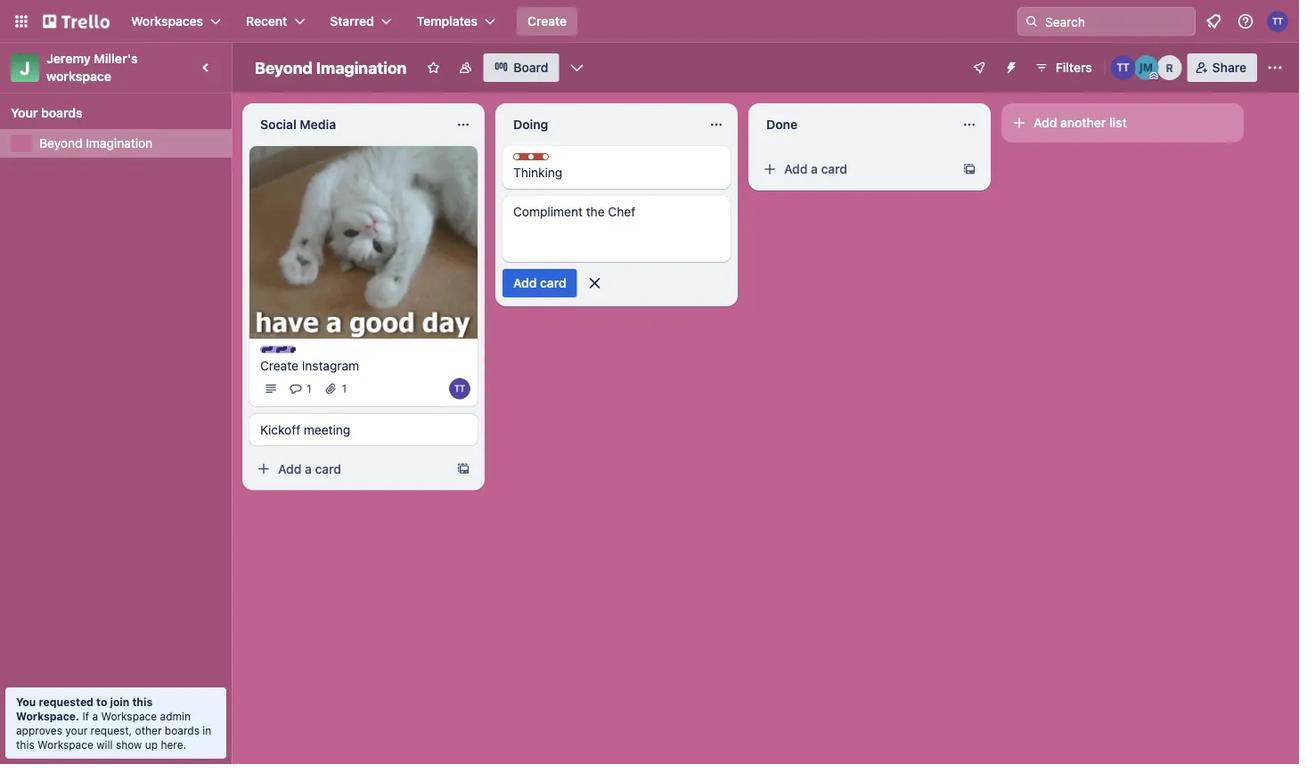 Task type: describe. For each thing, give the bounding box(es) containing it.
here.
[[161, 739, 186, 751]]

2 horizontal spatial terry turtle (terryturtle) image
[[1267, 11, 1289, 32]]

instagram
[[302, 358, 359, 373]]

social
[[260, 117, 297, 132]]

1 vertical spatial workspace
[[37, 739, 93, 751]]

jeremy
[[46, 51, 91, 66]]

you requested to join this workspace.
[[16, 696, 153, 723]]

social media
[[260, 117, 336, 132]]

open information menu image
[[1237, 12, 1255, 30]]

add another list button
[[1002, 103, 1244, 143]]

show
[[116, 739, 142, 751]]

your boards
[[11, 106, 83, 120]]

approves
[[16, 725, 62, 737]]

j
[[20, 57, 30, 78]]

power ups image
[[972, 61, 986, 75]]

r
[[1166, 61, 1174, 74]]

show menu image
[[1266, 59, 1284, 77]]

1 horizontal spatial terry turtle (terryturtle) image
[[1111, 55, 1136, 80]]

other
[[135, 725, 162, 737]]

in
[[203, 725, 212, 737]]

thoughts thinking
[[513, 154, 580, 180]]

a inside if a workspace admin approves your request, other boards in this workspace will show up here.
[[92, 710, 98, 723]]

thinking link
[[513, 164, 720, 182]]

thoughts
[[531, 154, 580, 167]]

your
[[65, 725, 88, 737]]

workspaces button
[[120, 7, 232, 36]]

add left cancel image
[[513, 276, 537, 291]]

0 notifications image
[[1203, 11, 1224, 32]]

templates button
[[406, 7, 506, 36]]

1 vertical spatial beyond
[[39, 136, 82, 151]]

1 vertical spatial beyond imagination
[[39, 136, 153, 151]]

2 1 from the left
[[342, 383, 347, 395]]

back to home image
[[43, 7, 110, 36]]

1 horizontal spatial workspace
[[101, 710, 157, 723]]

jeremy miller's workspace
[[46, 51, 141, 84]]

if
[[82, 710, 89, 723]]

done
[[766, 117, 798, 132]]

star or unstar board image
[[426, 61, 441, 75]]

starred
[[330, 14, 374, 29]]

board link
[[483, 53, 559, 82]]

Social Media text field
[[250, 111, 446, 139]]

if a workspace admin approves your request, other boards in this workspace will show up here.
[[16, 710, 212, 751]]

board
[[514, 60, 549, 75]]

beyond inside text box
[[255, 58, 313, 77]]

this inside if a workspace admin approves your request, other boards in this workspace will show up here.
[[16, 739, 34, 751]]

thinking
[[513, 165, 563, 180]]

kickoff meeting link
[[260, 421, 467, 439]]

card for done
[[821, 162, 848, 176]]

your
[[11, 106, 38, 120]]

beyond imagination link
[[39, 135, 221, 152]]

primary element
[[0, 0, 1299, 43]]

workspace.
[[16, 710, 79, 723]]

workspace
[[46, 69, 111, 84]]

automation image
[[997, 53, 1022, 78]]

your boards with 1 items element
[[11, 102, 212, 124]]

admin
[[160, 710, 191, 723]]



Task type: vqa. For each thing, say whether or not it's contained in the screenshot.
request,
yes



Task type: locate. For each thing, give the bounding box(es) containing it.
workspace visible image
[[458, 61, 473, 75]]

you
[[16, 696, 36, 708]]

0 horizontal spatial card
[[315, 462, 341, 476]]

1
[[307, 383, 312, 395], [342, 383, 347, 395]]

1 horizontal spatial imagination
[[316, 58, 407, 77]]

this right join
[[132, 696, 153, 708]]

color: bold red, title: "thoughts" element
[[513, 153, 580, 167]]

0 vertical spatial boards
[[41, 106, 83, 120]]

1 vertical spatial card
[[540, 276, 566, 291]]

beyond down your boards
[[39, 136, 82, 151]]

create
[[528, 14, 567, 29], [260, 358, 299, 373]]

add a card for social media
[[278, 462, 341, 476]]

create button
[[517, 7, 578, 36]]

0 horizontal spatial workspace
[[37, 739, 93, 751]]

add left another
[[1034, 115, 1057, 130]]

0 horizontal spatial create
[[260, 358, 299, 373]]

add a card button for done
[[756, 155, 955, 184]]

create from template… image
[[962, 162, 977, 176], [456, 462, 471, 476]]

0 vertical spatial terry turtle (terryturtle) image
[[1267, 11, 1289, 32]]

media
[[300, 117, 336, 132]]

card
[[821, 162, 848, 176], [540, 276, 566, 291], [315, 462, 341, 476]]

meeting
[[304, 422, 350, 437]]

1 vertical spatial create
[[260, 358, 299, 373]]

imagination down starred dropdown button
[[316, 58, 407, 77]]

boards right your
[[41, 106, 83, 120]]

create from template… image for social media
[[456, 462, 471, 476]]

create from template… image for done
[[962, 162, 977, 176]]

0 vertical spatial create
[[528, 14, 567, 29]]

1 horizontal spatial a
[[305, 462, 312, 476]]

workspace down your
[[37, 739, 93, 751]]

recent button
[[235, 7, 316, 36]]

Search field
[[1039, 8, 1195, 35]]

r button
[[1157, 55, 1182, 80]]

beyond imagination
[[255, 58, 407, 77], [39, 136, 153, 151]]

0 vertical spatial beyond imagination
[[255, 58, 407, 77]]

0 vertical spatial create from template… image
[[962, 162, 977, 176]]

this member is an admin of this board. image
[[1150, 72, 1158, 80]]

1 horizontal spatial add a card
[[784, 162, 848, 176]]

0 horizontal spatial 1
[[307, 383, 312, 395]]

0 horizontal spatial a
[[92, 710, 98, 723]]

0 vertical spatial a
[[811, 162, 818, 176]]

1 horizontal spatial boards
[[165, 725, 200, 737]]

2 horizontal spatial a
[[811, 162, 818, 176]]

boards down admin
[[165, 725, 200, 737]]

0 horizontal spatial this
[[16, 739, 34, 751]]

add a card
[[784, 162, 848, 176], [278, 462, 341, 476]]

create up 'board' on the left of page
[[528, 14, 567, 29]]

will
[[96, 739, 113, 751]]

1 down the create instagram
[[307, 383, 312, 395]]

workspace
[[101, 710, 157, 723], [37, 739, 93, 751]]

1 horizontal spatial card
[[540, 276, 566, 291]]

rubyanndersson (rubyanndersson) image
[[1157, 55, 1182, 80]]

Board name text field
[[246, 53, 416, 82]]

add for add a card button for social media
[[278, 462, 302, 476]]

to
[[96, 696, 107, 708]]

1 horizontal spatial create from template… image
[[962, 162, 977, 176]]

1 1 from the left
[[307, 383, 312, 395]]

1 vertical spatial imagination
[[86, 136, 153, 151]]

1 vertical spatial add a card button
[[250, 455, 449, 483]]

create inside button
[[528, 14, 567, 29]]

a right if at bottom left
[[92, 710, 98, 723]]

add a card down kickoff meeting
[[278, 462, 341, 476]]

add a card button down kickoff meeting link
[[250, 455, 449, 483]]

beyond imagination down your boards with 1 items element
[[39, 136, 153, 151]]

2 vertical spatial a
[[92, 710, 98, 723]]

up
[[145, 739, 158, 751]]

add for done add a card button
[[784, 162, 808, 176]]

beyond imagination down starred on the top left of page
[[255, 58, 407, 77]]

beyond down the recent popup button
[[255, 58, 313, 77]]

create instagram
[[260, 358, 359, 373]]

add a card button
[[756, 155, 955, 184], [250, 455, 449, 483]]

workspace navigation collapse icon image
[[194, 55, 219, 80]]

miller's
[[94, 51, 138, 66]]

card down done text field
[[821, 162, 848, 176]]

beyond imagination inside text box
[[255, 58, 407, 77]]

1 vertical spatial boards
[[165, 725, 200, 737]]

a down done text field
[[811, 162, 818, 176]]

workspace down join
[[101, 710, 157, 723]]

1 horizontal spatial beyond
[[255, 58, 313, 77]]

1 down instagram at left top
[[342, 383, 347, 395]]

cancel image
[[586, 274, 604, 292]]

kickoff
[[260, 422, 300, 437]]

customize views image
[[568, 59, 586, 77]]

beyond
[[255, 58, 313, 77], [39, 136, 82, 151]]

add card
[[513, 276, 566, 291]]

recent
[[246, 14, 287, 29]]

boards
[[41, 106, 83, 120], [165, 725, 200, 737]]

1 vertical spatial this
[[16, 739, 34, 751]]

0 vertical spatial beyond
[[255, 58, 313, 77]]

2 vertical spatial terry turtle (terryturtle) image
[[449, 378, 471, 400]]

add for add another list button
[[1034, 115, 1057, 130]]

0 horizontal spatial terry turtle (terryturtle) image
[[449, 378, 471, 400]]

add down kickoff
[[278, 462, 302, 476]]

add a card down "done" at the top of page
[[784, 162, 848, 176]]

list
[[1110, 115, 1127, 130]]

0 horizontal spatial boards
[[41, 106, 83, 120]]

Done text field
[[756, 111, 952, 139]]

workspaces
[[131, 14, 203, 29]]

1 horizontal spatial beyond imagination
[[255, 58, 407, 77]]

imagination inside text box
[[316, 58, 407, 77]]

0 horizontal spatial beyond imagination
[[39, 136, 153, 151]]

0 vertical spatial workspace
[[101, 710, 157, 723]]

0 horizontal spatial imagination
[[86, 136, 153, 151]]

search image
[[1025, 14, 1039, 29]]

1 vertical spatial create from template… image
[[456, 462, 471, 476]]

this down approves
[[16, 739, 34, 751]]

0 vertical spatial add a card
[[784, 162, 848, 176]]

1 vertical spatial a
[[305, 462, 312, 476]]

add a card for done
[[784, 162, 848, 176]]

imagination
[[316, 58, 407, 77], [86, 136, 153, 151]]

1 horizontal spatial this
[[132, 696, 153, 708]]

0 vertical spatial add a card button
[[756, 155, 955, 184]]

create instagram link
[[260, 357, 467, 375]]

create for create instagram
[[260, 358, 299, 373]]

1 vertical spatial terry turtle (terryturtle) image
[[1111, 55, 1136, 80]]

0 horizontal spatial add a card button
[[250, 455, 449, 483]]

2 horizontal spatial card
[[821, 162, 848, 176]]

filters
[[1056, 60, 1092, 75]]

1 horizontal spatial create
[[528, 14, 567, 29]]

add another list
[[1034, 115, 1127, 130]]

another
[[1061, 115, 1106, 130]]

add down "done" at the top of page
[[784, 162, 808, 176]]

card for social media
[[315, 462, 341, 476]]

filters button
[[1029, 53, 1098, 82]]

imagination down your boards with 1 items element
[[86, 136, 153, 151]]

Doing text field
[[503, 111, 699, 139]]

add card button
[[503, 269, 577, 298]]

add a card button for social media
[[250, 455, 449, 483]]

a for done
[[811, 162, 818, 176]]

add
[[1034, 115, 1057, 130], [784, 162, 808, 176], [513, 276, 537, 291], [278, 462, 302, 476]]

create down color: purple, title: none icon
[[260, 358, 299, 373]]

a
[[811, 162, 818, 176], [305, 462, 312, 476], [92, 710, 98, 723]]

add a card button down done text field
[[756, 155, 955, 184]]

create for create
[[528, 14, 567, 29]]

0 vertical spatial this
[[132, 696, 153, 708]]

a down kickoff meeting
[[305, 462, 312, 476]]

requested
[[39, 696, 94, 708]]

0 vertical spatial card
[[821, 162, 848, 176]]

0 vertical spatial imagination
[[316, 58, 407, 77]]

kickoff meeting
[[260, 422, 350, 437]]

this
[[132, 696, 153, 708], [16, 739, 34, 751]]

doing
[[513, 117, 548, 132]]

1 horizontal spatial 1
[[342, 383, 347, 395]]

card left cancel image
[[540, 276, 566, 291]]

boards inside if a workspace admin approves your request, other boards in this workspace will show up here.
[[165, 725, 200, 737]]

starred button
[[319, 7, 403, 36]]

request,
[[91, 725, 132, 737]]

a for social media
[[305, 462, 312, 476]]

terry turtle (terryturtle) image
[[1267, 11, 1289, 32], [1111, 55, 1136, 80], [449, 378, 471, 400]]

color: purple, title: none image
[[260, 346, 296, 353]]

0 horizontal spatial beyond
[[39, 136, 82, 151]]

0 horizontal spatial add a card
[[278, 462, 341, 476]]

2 vertical spatial card
[[315, 462, 341, 476]]

this inside you requested to join this workspace.
[[132, 696, 153, 708]]

0 horizontal spatial create from template… image
[[456, 462, 471, 476]]

share
[[1213, 60, 1247, 75]]

share button
[[1188, 53, 1257, 82]]

join
[[110, 696, 129, 708]]

jeremy miller (jeremymiller198) image
[[1134, 55, 1159, 80]]

1 vertical spatial add a card
[[278, 462, 341, 476]]

templates
[[417, 14, 478, 29]]

card down meeting
[[315, 462, 341, 476]]

Enter a title for this card… text field
[[503, 196, 731, 262]]

1 horizontal spatial add a card button
[[756, 155, 955, 184]]



